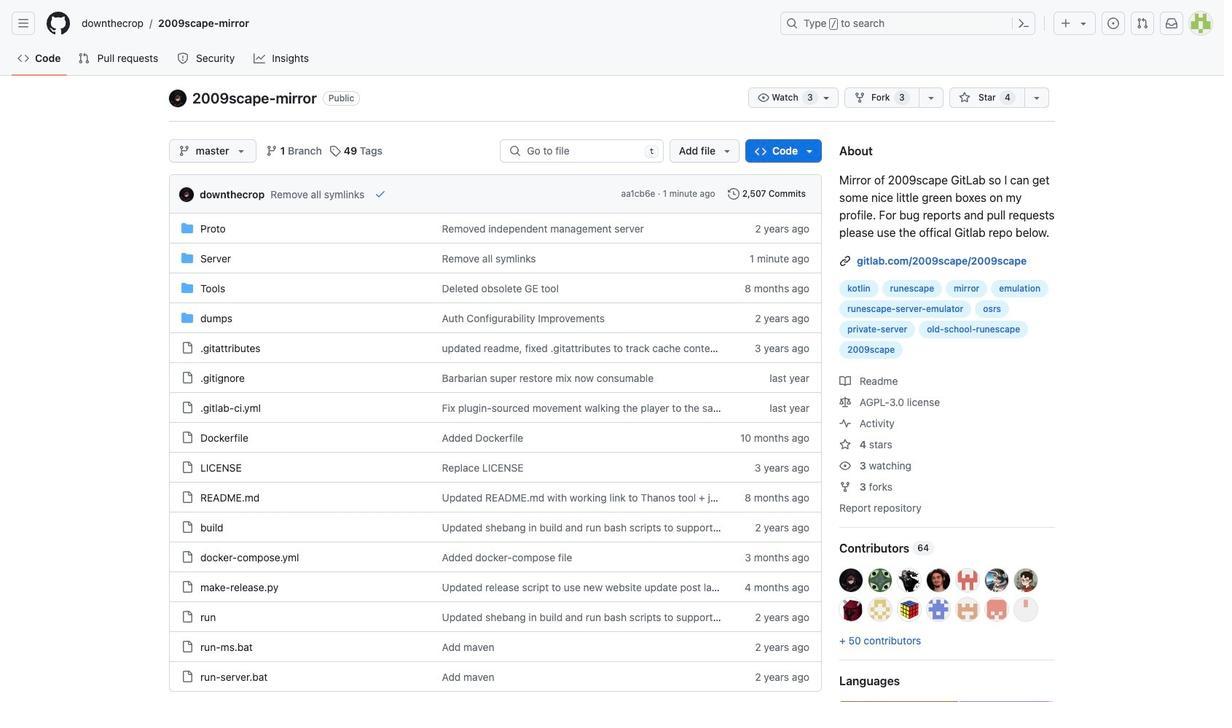 Task type: describe. For each thing, give the bounding box(es) containing it.
graph image
[[254, 52, 265, 64]]

1 git branch image from the left
[[179, 145, 190, 157]]

see your forks of this repository image
[[926, 92, 937, 104]]

pulse image
[[840, 418, 852, 429]]

@woahscam image
[[986, 569, 1009, 592]]

1 vertical spatial star image
[[840, 439, 852, 451]]

shield image
[[177, 52, 189, 64]]

@bushtail image
[[1015, 569, 1038, 592]]

0 vertical spatial code image
[[17, 52, 29, 64]]

1 vertical spatial repo forked image
[[840, 481, 852, 493]]

@nickwigton image
[[898, 598, 922, 621]]

0 vertical spatial star image
[[959, 92, 971, 104]]

tag image
[[329, 145, 341, 157]]

0 horizontal spatial triangle down image
[[722, 145, 734, 157]]

@ceikry image
[[869, 569, 892, 592]]

owner avatar image
[[169, 90, 187, 107]]

issue opened image
[[1108, 17, 1120, 29]]

downthecrop image
[[179, 187, 194, 202]]

2 triangle down image from the left
[[804, 145, 816, 157]]

1 horizontal spatial eye image
[[840, 460, 852, 472]]

0 horizontal spatial eye image
[[758, 92, 770, 104]]

git pull request image
[[1137, 17, 1149, 29]]

1 directory image from the top
[[182, 222, 193, 234]]

search image
[[510, 145, 521, 157]]

2 git branch image from the left
[[266, 145, 277, 157]]

link image
[[840, 255, 852, 266]]

0 vertical spatial triangle down image
[[1078, 17, 1090, 29]]



Task type: locate. For each thing, give the bounding box(es) containing it.
0 horizontal spatial star image
[[840, 439, 852, 451]]

law image
[[840, 397, 852, 408]]

eye image
[[758, 92, 770, 104], [840, 460, 852, 472]]

0 horizontal spatial code image
[[17, 52, 29, 64]]

git branch image up downthecrop image at top left
[[179, 145, 190, 157]]

0 horizontal spatial git branch image
[[179, 145, 190, 157]]

triangle down image
[[1078, 17, 1090, 29], [722, 145, 734, 157]]

triangle down image left issue opened icon
[[1078, 17, 1090, 29]]

1 horizontal spatial triangle down image
[[804, 145, 816, 157]]

book image
[[840, 375, 852, 387]]

list
[[76, 12, 772, 35]]

@ovenbreado image
[[869, 598, 892, 621]]

@shhoyle image
[[898, 569, 922, 592]]

directory image
[[182, 312, 193, 324]]

history image
[[728, 188, 740, 200]]

1 triangle down image from the left
[[235, 145, 247, 157]]

1 vertical spatial directory image
[[182, 252, 193, 264]]

you have no unread notifications image
[[1167, 17, 1178, 29]]

@badhad image
[[957, 569, 980, 592]]

1 vertical spatial eye image
[[840, 460, 852, 472]]

1 vertical spatial triangle down image
[[722, 145, 734, 157]]

command palette image
[[1019, 17, 1030, 29]]

star image right the see your forks of this repository icon
[[959, 92, 971, 104]]

repo forked image
[[854, 92, 866, 104], [840, 481, 852, 493]]

@downthecrop image
[[840, 569, 863, 592]]

star image
[[959, 92, 971, 104], [840, 439, 852, 451]]

git pull request image
[[78, 52, 90, 64]]

0 vertical spatial eye image
[[758, 92, 770, 104]]

repo forked image left the see your forks of this repository icon
[[854, 92, 866, 104]]

triangle down image up the "history" icon
[[722, 145, 734, 157]]

3 directory image from the top
[[182, 282, 193, 294]]

directory image
[[182, 222, 193, 234], [182, 252, 193, 264], [182, 282, 193, 294]]

1 horizontal spatial git branch image
[[266, 145, 277, 157]]

@aweinstock314 image
[[927, 569, 951, 592]]

1 vertical spatial code image
[[755, 145, 767, 157]]

1 horizontal spatial code image
[[755, 145, 767, 157]]

0 vertical spatial directory image
[[182, 222, 193, 234]]

triangle down image
[[235, 145, 247, 157], [804, 145, 816, 157]]

1 horizontal spatial repo forked image
[[854, 92, 866, 104]]

@vkretov image
[[957, 598, 980, 621]]

@gregf36665 image
[[986, 598, 1009, 621]]

0 horizontal spatial repo forked image
[[840, 481, 852, 493]]

banner
[[0, 0, 1225, 76]]

check image
[[375, 188, 387, 200]]

git branch image
[[179, 145, 190, 157], [266, 145, 277, 157]]

@zerkenn image
[[840, 598, 863, 621]]

1 horizontal spatial triangle down image
[[1078, 17, 1090, 29]]

4 users starred this repository element
[[1000, 90, 1016, 105]]

2 directory image from the top
[[182, 252, 193, 264]]

1 horizontal spatial star image
[[959, 92, 971, 104]]

repo forked image down pulse icon
[[840, 481, 852, 493]]

0 horizontal spatial triangle down image
[[235, 145, 247, 157]]

star image down pulse icon
[[840, 439, 852, 451]]

homepage image
[[47, 12, 70, 35]]

@phunnyguy image
[[927, 598, 951, 621]]

add this repository to a list image
[[1032, 92, 1043, 104]]

Go to file text field
[[527, 140, 640, 162]]

2 vertical spatial directory image
[[182, 282, 193, 294]]

code image
[[17, 52, 29, 64], [755, 145, 767, 157]]

0 vertical spatial repo forked image
[[854, 92, 866, 104]]

@scholarnzl image
[[1015, 598, 1038, 621]]

git branch image left tag icon
[[266, 145, 277, 157]]



Task type: vqa. For each thing, say whether or not it's contained in the screenshot.
the Notifications ICON
no



